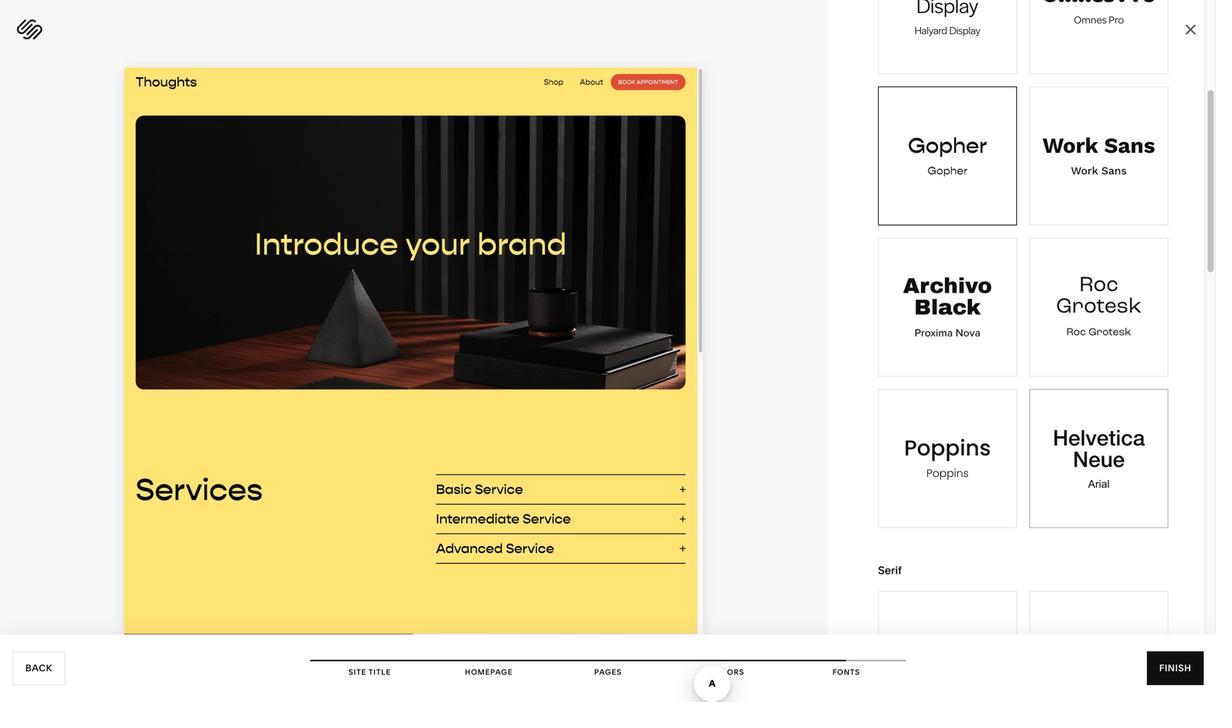 Task type: locate. For each thing, give the bounding box(es) containing it.
proxima
[[915, 325, 953, 341]]

gopher
[[908, 132, 987, 159], [928, 164, 968, 177]]

1 vertical spatial grotesk
[[1089, 325, 1131, 340]]

Halyard Display checkbox
[[879, 0, 1016, 73]]

0 vertical spatial poppins
[[904, 433, 991, 463]]

helvetica neue arial
[[1053, 424, 1145, 490]]

None checkbox
[[879, 87, 1016, 225], [1030, 239, 1168, 376], [1030, 390, 1168, 527], [879, 87, 1016, 225], [1030, 239, 1168, 376], [1030, 390, 1168, 527]]

pro
[[1109, 12, 1124, 27]]

site title
[[348, 668, 391, 677]]

back
[[25, 663, 52, 674]]

work
[[1043, 133, 1098, 158], [1071, 164, 1098, 177]]

sans
[[1104, 133, 1155, 158], [1102, 164, 1127, 177]]

omnes pro
[[1074, 12, 1124, 27]]

1 vertical spatial gopher
[[928, 164, 968, 177]]

1 vertical spatial poppins
[[927, 466, 969, 481]]

grotesk
[[1056, 292, 1142, 323], [1089, 325, 1131, 340]]

back button
[[12, 651, 65, 685]]

gopher gopher
[[908, 132, 987, 177]]

gopher inside the gopher gopher
[[928, 164, 968, 177]]

black
[[914, 296, 981, 319]]

halyard
[[915, 23, 947, 37]]

nova
[[956, 325, 981, 341]]

archivo
[[903, 274, 992, 298]]

None checkbox
[[1030, 87, 1168, 225], [879, 239, 1016, 376], [879, 390, 1016, 527], [879, 592, 1016, 702], [1030, 592, 1168, 702], [1030, 87, 1168, 225], [879, 239, 1016, 376], [879, 390, 1016, 527], [879, 592, 1016, 702], [1030, 592, 1168, 702]]

finish button
[[1147, 651, 1204, 685]]

roc
[[1079, 271, 1119, 301], [1067, 325, 1086, 340]]

poppins
[[904, 433, 991, 463], [927, 466, 969, 481]]

pages
[[594, 668, 622, 677]]

poppins poppins
[[904, 433, 991, 481]]

1 vertical spatial sans
[[1102, 164, 1127, 177]]

0 vertical spatial work
[[1043, 133, 1098, 158]]

colors
[[710, 668, 744, 677]]



Task type: vqa. For each thing, say whether or not it's contained in the screenshot.
Back
yes



Task type: describe. For each thing, give the bounding box(es) containing it.
1 vertical spatial roc
[[1067, 325, 1086, 340]]

display
[[949, 23, 980, 37]]

archivo black proxima nova
[[903, 274, 992, 341]]

grotesk inside roc grotesk roc grotesk
[[1089, 325, 1131, 340]]

omnes
[[1074, 12, 1107, 27]]

poppins inside poppins poppins
[[927, 466, 969, 481]]

0 vertical spatial gopher
[[908, 132, 987, 159]]

roc grotesk roc grotesk
[[1056, 271, 1142, 340]]

helvetica
[[1053, 424, 1145, 450]]

halyard display button
[[878, 0, 1017, 74]]

1 vertical spatial work
[[1071, 164, 1098, 177]]

neue
[[1073, 446, 1125, 472]]

title
[[369, 668, 391, 677]]

0 vertical spatial sans
[[1104, 133, 1155, 158]]

Omnes Pro checkbox
[[1030, 0, 1168, 73]]

serif
[[878, 564, 902, 577]]

0 vertical spatial roc
[[1079, 271, 1119, 301]]

homepage
[[465, 668, 513, 677]]

work sans work sans
[[1043, 133, 1155, 177]]

halyard display
[[915, 23, 980, 37]]

fonts
[[833, 668, 860, 677]]

omnes pro button
[[1029, 0, 1169, 74]]

arial
[[1088, 478, 1110, 490]]

finish
[[1159, 663, 1192, 674]]

0 vertical spatial grotesk
[[1056, 292, 1142, 323]]

site
[[348, 668, 366, 677]]



